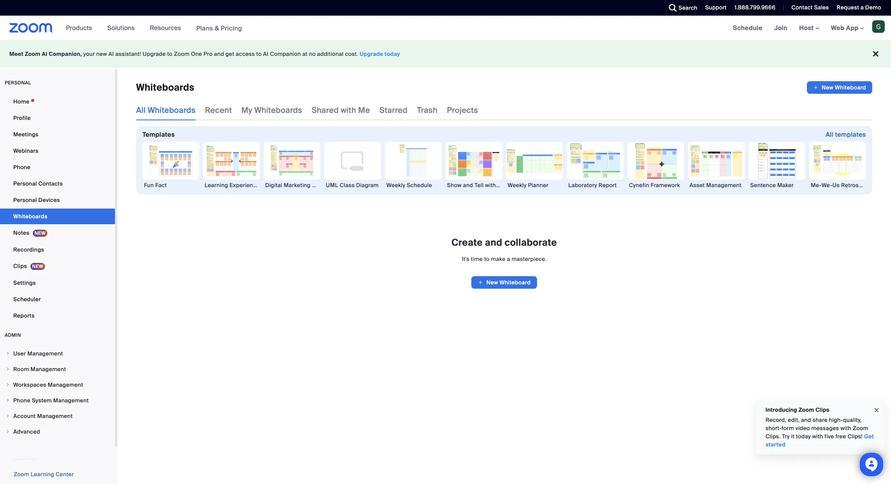 Task type: vqa. For each thing, say whether or not it's contained in the screenshot.
time
yes



Task type: locate. For each thing, give the bounding box(es) containing it.
show and tell with a twist button
[[446, 142, 516, 189]]

me-we-us retrospective
[[811, 182, 879, 189]]

weekly planner element
[[506, 181, 563, 189]]

a inside button
[[498, 182, 501, 189]]

0 horizontal spatial new
[[487, 279, 498, 286]]

2 horizontal spatial ai
[[263, 50, 269, 58]]

phone link
[[0, 160, 115, 175]]

&
[[215, 24, 219, 32]]

1 phone from the top
[[13, 164, 30, 171]]

notes link
[[0, 225, 115, 242]]

new whiteboard down it's time to make a masterpiece.
[[487, 279, 531, 286]]

to right access
[[256, 50, 262, 58]]

resources
[[150, 24, 181, 32]]

2 right image from the top
[[5, 383, 10, 388]]

0 vertical spatial learning
[[205, 182, 228, 189]]

0 vertical spatial schedule
[[733, 24, 763, 32]]

today inside meet zoom ai companion, footer
[[385, 50, 400, 58]]

me-
[[811, 182, 822, 189]]

with down messages
[[813, 434, 824, 441]]

0 horizontal spatial all
[[136, 105, 146, 115]]

1 vertical spatial right image
[[5, 383, 10, 388]]

new right add image
[[487, 279, 498, 286]]

right image inside user management menu item
[[5, 352, 10, 357]]

meet zoom ai companion, your new ai assistant! upgrade to zoom one pro and get access to ai companion at no additional cost. upgrade today
[[9, 50, 400, 58]]

admin menu menu
[[0, 347, 115, 441]]

1 vertical spatial schedule
[[407, 182, 432, 189]]

0 horizontal spatial clips
[[13, 263, 27, 270]]

access
[[236, 50, 255, 58]]

1 vertical spatial new whiteboard
[[487, 279, 531, 286]]

tabs of all whiteboard page tab list
[[136, 100, 478, 121]]

collaborate
[[505, 237, 557, 249]]

1 vertical spatial whiteboard
[[500, 279, 531, 286]]

shared
[[312, 105, 339, 115]]

0 vertical spatial clips
[[13, 263, 27, 270]]

2 right image from the top
[[5, 399, 10, 404]]

and inside meet zoom ai companion, footer
[[214, 50, 224, 58]]

1 vertical spatial a
[[498, 182, 501, 189]]

uml class diagram element
[[324, 181, 381, 189]]

zoom logo image
[[9, 23, 52, 33]]

pro
[[204, 50, 213, 58]]

today
[[385, 50, 400, 58], [797, 434, 811, 441]]

learning experience canvas element
[[203, 181, 281, 189]]

schedule down 1.888.799.9666
[[733, 24, 763, 32]]

high-
[[830, 417, 844, 424]]

a left twist
[[498, 182, 501, 189]]

all for all whiteboards
[[136, 105, 146, 115]]

plans & pricing link
[[196, 24, 242, 32], [196, 24, 242, 32]]

right image inside room management menu item
[[5, 368, 10, 372]]

clips.
[[766, 434, 781, 441]]

0 horizontal spatial upgrade
[[143, 50, 166, 58]]

try
[[782, 434, 790, 441]]

1 horizontal spatial clips
[[816, 407, 830, 414]]

ai right new
[[109, 50, 114, 58]]

1 vertical spatial today
[[797, 434, 811, 441]]

1 vertical spatial learning
[[31, 472, 54, 479]]

and up make
[[485, 237, 503, 249]]

1 horizontal spatial new whiteboard
[[822, 84, 867, 91]]

upgrade down product information navigation
[[143, 50, 166, 58]]

whiteboard down it's time to make a masterpiece.
[[500, 279, 531, 286]]

phone inside personal menu menu
[[13, 164, 30, 171]]

0 horizontal spatial to
[[167, 50, 173, 58]]

0 vertical spatial all
[[136, 105, 146, 115]]

canvas
[[261, 182, 281, 189], [312, 182, 332, 189]]

weekly schedule button
[[385, 142, 442, 189]]

1.888.799.9666
[[735, 4, 776, 11]]

all up templates
[[136, 105, 146, 115]]

1 vertical spatial new whiteboard button
[[472, 277, 537, 289]]

0 horizontal spatial a
[[498, 182, 501, 189]]

weekly left planner
[[508, 182, 527, 189]]

personal up personal devices at the left
[[13, 180, 37, 187]]

whiteboards inside personal menu menu
[[13, 213, 47, 220]]

templates
[[142, 131, 175, 139]]

banner containing products
[[0, 16, 892, 41]]

support
[[706, 4, 727, 11]]

1 horizontal spatial canvas
[[312, 182, 332, 189]]

contact sales
[[792, 4, 830, 11]]

whiteboards down personal devices at the left
[[13, 213, 47, 220]]

personal
[[5, 80, 31, 86]]

and up video
[[802, 417, 812, 424]]

right image
[[5, 368, 10, 372], [5, 383, 10, 388]]

to down resources dropdown button
[[167, 50, 173, 58]]

1 weekly from the left
[[387, 182, 406, 189]]

1 right image from the top
[[5, 352, 10, 357]]

right image
[[5, 352, 10, 357], [5, 399, 10, 404], [5, 415, 10, 419], [5, 430, 10, 435]]

workspaces management menu item
[[0, 378, 115, 393]]

right image left 'system'
[[5, 399, 10, 404]]

weekly inside button
[[387, 182, 406, 189]]

canvas right marketing
[[312, 182, 332, 189]]

new whiteboard inside whiteboards application
[[822, 84, 867, 91]]

web app button
[[832, 24, 865, 32]]

companion,
[[49, 50, 82, 58]]

all for all templates
[[826, 131, 834, 139]]

2 personal from the top
[[13, 197, 37, 204]]

introducing zoom clips
[[766, 407, 830, 414]]

uml
[[326, 182, 339, 189]]

0 horizontal spatial today
[[385, 50, 400, 58]]

weekly right diagram
[[387, 182, 406, 189]]

messages
[[812, 425, 840, 433]]

all left templates
[[826, 131, 834, 139]]

personal menu menu
[[0, 94, 115, 325]]

add image
[[814, 84, 819, 92]]

all inside button
[[826, 131, 834, 139]]

and left the tell in the right of the page
[[463, 182, 473, 189]]

cynefin framework
[[629, 182, 681, 189]]

phone inside menu item
[[13, 398, 30, 405]]

create
[[452, 237, 483, 249]]

3 right image from the top
[[5, 415, 10, 419]]

ai left companion,
[[42, 50, 47, 58]]

canvas left marketing
[[261, 182, 281, 189]]

whiteboard right add icon
[[836, 84, 867, 91]]

center
[[56, 472, 74, 479]]

phone up the account
[[13, 398, 30, 405]]

settings
[[13, 280, 36, 287]]

1 horizontal spatial a
[[507, 256, 511, 263]]

2 vertical spatial a
[[507, 256, 511, 263]]

quality,
[[844, 417, 862, 424]]

management up the workspaces management
[[31, 366, 66, 373]]

introducing
[[766, 407, 798, 414]]

request
[[837, 4, 860, 11]]

meetings link
[[0, 127, 115, 142]]

maker
[[778, 182, 794, 189]]

0 horizontal spatial whiteboard
[[500, 279, 531, 286]]

and left the get
[[214, 50, 224, 58]]

personal devices link
[[0, 193, 115, 208]]

new inside whiteboards application
[[822, 84, 834, 91]]

add image
[[478, 279, 484, 287]]

a left demo
[[861, 4, 864, 11]]

right image for user
[[5, 352, 10, 357]]

fun fact element
[[142, 181, 199, 189]]

0 vertical spatial personal
[[13, 180, 37, 187]]

1 vertical spatial clips
[[816, 407, 830, 414]]

a right make
[[507, 256, 511, 263]]

right image inside phone system management menu item
[[5, 399, 10, 404]]

started
[[766, 442, 786, 449]]

0 horizontal spatial schedule
[[407, 182, 432, 189]]

personal inside personal contacts "link"
[[13, 180, 37, 187]]

1 vertical spatial new
[[487, 279, 498, 286]]

fun
[[144, 182, 154, 189]]

pricing
[[221, 24, 242, 32]]

2 phone from the top
[[13, 398, 30, 405]]

cost.
[[345, 50, 358, 58]]

weekly schedule element
[[385, 181, 442, 189]]

new whiteboard
[[822, 84, 867, 91], [487, 279, 531, 286]]

management inside menu item
[[27, 351, 63, 358]]

1 vertical spatial personal
[[13, 197, 37, 204]]

room management
[[13, 366, 66, 373]]

recent
[[205, 105, 232, 115]]

1 horizontal spatial new whiteboard button
[[807, 81, 873, 94]]

right image left workspaces
[[5, 383, 10, 388]]

webinars link
[[0, 143, 115, 159]]

management for user management
[[27, 351, 63, 358]]

personal inside personal devices link
[[13, 197, 37, 204]]

management up advanced menu item
[[37, 413, 73, 420]]

a
[[861, 4, 864, 11], [498, 182, 501, 189], [507, 256, 511, 263]]

personal for personal devices
[[13, 197, 37, 204]]

today inside record, edit, and share high-quality, short-form video messages with zoom clips. try it today with five free clips!
[[797, 434, 811, 441]]

clips up share
[[816, 407, 830, 414]]

new whiteboard button
[[807, 81, 873, 94], [472, 277, 537, 289]]

1 horizontal spatial today
[[797, 434, 811, 441]]

weekly schedule
[[387, 182, 432, 189]]

contact
[[792, 4, 813, 11]]

whiteboard for add icon
[[836, 84, 867, 91]]

phone down the 'webinars'
[[13, 164, 30, 171]]

0 vertical spatial new whiteboard button
[[807, 81, 873, 94]]

join link
[[769, 16, 794, 41]]

1 horizontal spatial to
[[256, 50, 262, 58]]

1 right image from the top
[[5, 368, 10, 372]]

with left me
[[341, 105, 356, 115]]

personal for personal contacts
[[13, 180, 37, 187]]

time
[[471, 256, 483, 263]]

0 horizontal spatial ai
[[42, 50, 47, 58]]

upgrade right cost.
[[360, 50, 384, 58]]

management up phone system management menu item
[[48, 382, 83, 389]]

0 horizontal spatial new whiteboard button
[[472, 277, 537, 289]]

1 horizontal spatial learning
[[205, 182, 228, 189]]

0 vertical spatial new whiteboard
[[822, 84, 867, 91]]

personal down personal contacts
[[13, 197, 37, 204]]

0 horizontal spatial weekly
[[387, 182, 406, 189]]

1 personal from the top
[[13, 180, 37, 187]]

user management
[[13, 351, 63, 358]]

2 weekly from the left
[[508, 182, 527, 189]]

projects
[[447, 105, 478, 115]]

schedule inside button
[[407, 182, 432, 189]]

no
[[309, 50, 316, 58]]

2 canvas from the left
[[312, 182, 332, 189]]

with up free
[[841, 425, 852, 433]]

starred
[[380, 105, 408, 115]]

0 vertical spatial today
[[385, 50, 400, 58]]

new whiteboard right add icon
[[822, 84, 867, 91]]

zoom
[[25, 50, 40, 58], [174, 50, 190, 58], [799, 407, 815, 414], [853, 425, 869, 433], [14, 472, 29, 479]]

management inside button
[[707, 182, 742, 189]]

0 vertical spatial right image
[[5, 368, 10, 372]]

room management menu item
[[0, 362, 115, 377]]

right image left the account
[[5, 415, 10, 419]]

new right add icon
[[822, 84, 834, 91]]

management right 'asset'
[[707, 182, 742, 189]]

0 horizontal spatial canvas
[[261, 182, 281, 189]]

whiteboard
[[836, 84, 867, 91], [500, 279, 531, 286]]

management up room management
[[27, 351, 63, 358]]

record, edit, and share high-quality, short-form video messages with zoom clips. try it today with five free clips!
[[766, 417, 869, 441]]

all templates button
[[826, 129, 867, 141]]

learning experience canvas
[[205, 182, 281, 189]]

1 upgrade from the left
[[143, 50, 166, 58]]

learning left experience
[[205, 182, 228, 189]]

right image inside account management menu item
[[5, 415, 10, 419]]

right image left advanced
[[5, 430, 10, 435]]

cynefin framework button
[[628, 142, 685, 189]]

1 horizontal spatial whiteboard
[[836, 84, 867, 91]]

new for add image
[[487, 279, 498, 286]]

right image inside workspaces management menu item
[[5, 383, 10, 388]]

schedule
[[733, 24, 763, 32], [407, 182, 432, 189]]

1 horizontal spatial weekly
[[508, 182, 527, 189]]

account management
[[13, 413, 73, 420]]

whiteboards up all whiteboards
[[136, 81, 195, 94]]

canvas for learning experience canvas
[[261, 182, 281, 189]]

clips link
[[0, 259, 115, 275]]

2 horizontal spatial a
[[861, 4, 864, 11]]

1 horizontal spatial ai
[[109, 50, 114, 58]]

weekly inside button
[[508, 182, 527, 189]]

1 canvas from the left
[[261, 182, 281, 189]]

to right time
[[485, 256, 490, 263]]

whiteboards application
[[136, 81, 873, 94]]

1 horizontal spatial all
[[826, 131, 834, 139]]

all inside 'tab list'
[[136, 105, 146, 115]]

banner
[[0, 16, 892, 41]]

phone for phone system management
[[13, 398, 30, 405]]

management for asset management
[[707, 182, 742, 189]]

contact sales link
[[786, 0, 832, 16], [792, 4, 830, 11]]

management
[[707, 182, 742, 189], [27, 351, 63, 358], [31, 366, 66, 373], [48, 382, 83, 389], [53, 398, 89, 405], [37, 413, 73, 420]]

workspaces
[[13, 382, 46, 389]]

right image left room
[[5, 368, 10, 372]]

0 vertical spatial whiteboard
[[836, 84, 867, 91]]

right image for account
[[5, 415, 10, 419]]

profile picture image
[[873, 20, 885, 33]]

with right the tell in the right of the page
[[485, 182, 496, 189]]

five
[[825, 434, 835, 441]]

right image left the user on the left bottom
[[5, 352, 10, 357]]

settings link
[[0, 276, 115, 291]]

1 horizontal spatial new
[[822, 84, 834, 91]]

0 vertical spatial phone
[[13, 164, 30, 171]]

1 vertical spatial phone
[[13, 398, 30, 405]]

1 horizontal spatial schedule
[[733, 24, 763, 32]]

a for twist
[[498, 182, 501, 189]]

schedule left show
[[407, 182, 432, 189]]

clips up settings
[[13, 263, 27, 270]]

0 horizontal spatial new whiteboard
[[487, 279, 531, 286]]

1.888.799.9666 button
[[729, 0, 778, 16], [735, 4, 776, 11]]

1 horizontal spatial upgrade
[[360, 50, 384, 58]]

ai left companion
[[263, 50, 269, 58]]

free
[[836, 434, 847, 441]]

right image for workspaces management
[[5, 383, 10, 388]]

1 vertical spatial all
[[826, 131, 834, 139]]

canvas for digital marketing canvas
[[312, 182, 332, 189]]

4 right image from the top
[[5, 430, 10, 435]]

whiteboard inside application
[[836, 84, 867, 91]]

with
[[341, 105, 356, 115], [485, 182, 496, 189], [841, 425, 852, 433], [813, 434, 824, 441]]

zoom inside record, edit, and share high-quality, short-form video messages with zoom clips. try it today with five free clips!
[[853, 425, 869, 433]]

weekly for weekly planner
[[508, 182, 527, 189]]

learning left center
[[31, 472, 54, 479]]

2 upgrade from the left
[[360, 50, 384, 58]]

0 vertical spatial new
[[822, 84, 834, 91]]

additional
[[317, 50, 344, 58]]



Task type: describe. For each thing, give the bounding box(es) containing it.
close image
[[874, 407, 880, 415]]

meet zoom ai companion, footer
[[0, 41, 892, 68]]

create and collaborate
[[452, 237, 557, 249]]

digital marketing canvas element
[[264, 181, 332, 189]]

right image for phone
[[5, 399, 10, 404]]

whiteboards right "my"
[[254, 105, 302, 115]]

templates
[[836, 131, 867, 139]]

learning inside button
[[205, 182, 228, 189]]

clips inside personal menu menu
[[13, 263, 27, 270]]

new for add icon
[[822, 84, 834, 91]]

workspaces management
[[13, 382, 83, 389]]

solutions
[[107, 24, 135, 32]]

schedule inside meetings navigation
[[733, 24, 763, 32]]

3 ai from the left
[[263, 50, 269, 58]]

form
[[782, 425, 794, 433]]

uml class diagram button
[[324, 142, 381, 189]]

short-
[[766, 425, 782, 433]]

phone for phone
[[13, 164, 30, 171]]

host
[[800, 24, 816, 32]]

whiteboards inside application
[[136, 81, 195, 94]]

join
[[775, 24, 788, 32]]

edit,
[[788, 417, 800, 424]]

right image for room management
[[5, 368, 10, 372]]

new whiteboard for add icon
[[822, 84, 867, 91]]

experience
[[230, 182, 260, 189]]

report
[[599, 182, 617, 189]]

personal contacts
[[13, 180, 63, 187]]

2 horizontal spatial to
[[485, 256, 490, 263]]

product information navigation
[[60, 16, 248, 41]]

contacts
[[38, 180, 63, 187]]

meetings navigation
[[728, 16, 892, 41]]

laboratory
[[569, 182, 598, 189]]

clips!
[[848, 434, 863, 441]]

sentence maker
[[751, 182, 794, 189]]

masterpiece.
[[512, 256, 547, 263]]

with inside tabs of all whiteboard page 'tab list'
[[341, 105, 356, 115]]

one
[[191, 50, 202, 58]]

laboratory report
[[569, 182, 617, 189]]

and inside show and tell with a twist element
[[463, 182, 473, 189]]

admin
[[5, 333, 21, 339]]

show and tell with a twist
[[447, 182, 516, 189]]

zoom learning center
[[14, 472, 74, 479]]

reports link
[[0, 308, 115, 324]]

me-we-us retrospective button
[[810, 142, 879, 189]]

user
[[13, 351, 26, 358]]

fact
[[155, 182, 167, 189]]

asset management button
[[689, 142, 745, 189]]

management for workspaces management
[[48, 382, 83, 389]]

advanced menu item
[[0, 425, 115, 440]]

asset
[[690, 182, 705, 189]]

weekly for weekly schedule
[[387, 182, 406, 189]]

whiteboard for add image
[[500, 279, 531, 286]]

digital marketing canvas button
[[264, 142, 332, 189]]

right image inside advanced menu item
[[5, 430, 10, 435]]

get
[[865, 434, 875, 441]]

uml class diagram
[[326, 182, 379, 189]]

scheduler
[[13, 296, 41, 303]]

request a demo
[[837, 4, 882, 11]]

shared with me
[[312, 105, 370, 115]]

scheduler link
[[0, 292, 115, 308]]

2 ai from the left
[[109, 50, 114, 58]]

weekly planner
[[508, 182, 549, 189]]

0 horizontal spatial learning
[[31, 472, 54, 479]]

laboratory report element
[[567, 181, 624, 189]]

me-we-us retrospective element
[[810, 181, 879, 189]]

plans & pricing
[[196, 24, 242, 32]]

learning experience canvas button
[[203, 142, 281, 189]]

sentence maker button
[[749, 142, 806, 189]]

zoom learning center link
[[14, 472, 74, 479]]

weekly planner button
[[506, 142, 563, 189]]

asset management element
[[689, 181, 745, 189]]

all whiteboards
[[136, 105, 196, 115]]

meetings
[[13, 131, 38, 138]]

whiteboards up templates
[[148, 105, 196, 115]]

class
[[340, 182, 355, 189]]

my
[[241, 105, 252, 115]]

management up account management menu item at the bottom left of page
[[53, 398, 89, 405]]

marketing
[[284, 182, 311, 189]]

1.888.799.9666 button up schedule link
[[735, 4, 776, 11]]

devices
[[38, 197, 60, 204]]

show and tell with a twist element
[[446, 181, 516, 189]]

sales
[[815, 4, 830, 11]]

it's time to make a masterpiece.
[[462, 256, 547, 263]]

share
[[813, 417, 828, 424]]

user management menu item
[[0, 347, 115, 362]]

management for account management
[[37, 413, 73, 420]]

get started
[[766, 434, 875, 449]]

me
[[358, 105, 370, 115]]

digital marketing canvas
[[265, 182, 332, 189]]

and inside record, edit, and share high-quality, short-form video messages with zoom clips. try it today with five free clips!
[[802, 417, 812, 424]]

your
[[83, 50, 95, 58]]

trash
[[417, 105, 438, 115]]

1 ai from the left
[[42, 50, 47, 58]]

show
[[447, 182, 462, 189]]

fun fact
[[144, 182, 167, 189]]

a for masterpiece.
[[507, 256, 511, 263]]

get
[[226, 50, 234, 58]]

reports
[[13, 313, 35, 320]]

webinars
[[13, 148, 38, 155]]

it
[[792, 434, 795, 441]]

record,
[[766, 417, 787, 424]]

cynefin framework element
[[628, 181, 685, 189]]

profile
[[13, 115, 31, 122]]

we-
[[822, 182, 833, 189]]

diagram
[[356, 182, 379, 189]]

personal devices
[[13, 197, 60, 204]]

with inside button
[[485, 182, 496, 189]]

0 vertical spatial a
[[861, 4, 864, 11]]

make
[[491, 256, 506, 263]]

1.888.799.9666 button up join
[[729, 0, 778, 16]]

home
[[13, 98, 29, 105]]

asset management
[[690, 182, 742, 189]]

home link
[[0, 94, 115, 110]]

planner
[[528, 182, 549, 189]]

management for room management
[[31, 366, 66, 373]]

us
[[833, 182, 840, 189]]

web app
[[832, 24, 859, 32]]

products button
[[66, 16, 96, 41]]

new whiteboard for add image
[[487, 279, 531, 286]]

recordings
[[13, 247, 44, 254]]

system
[[32, 398, 52, 405]]

phone system management menu item
[[0, 394, 115, 409]]

sentence maker element
[[749, 181, 806, 189]]

account management menu item
[[0, 409, 115, 424]]

profile link
[[0, 110, 115, 126]]



